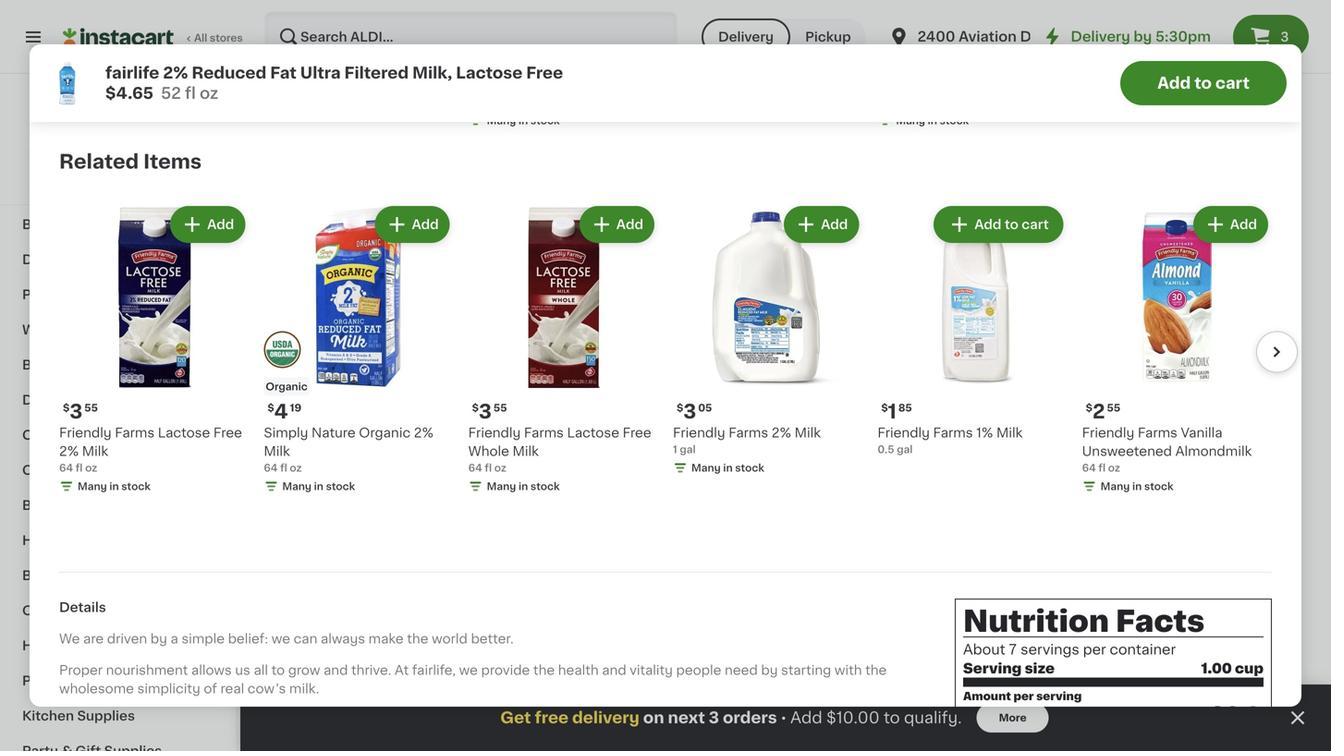 Task type: vqa. For each thing, say whether or not it's contained in the screenshot.
Many in stock in button
yes



Task type: describe. For each thing, give the bounding box(es) containing it.
add inside the treatment tracker modal dialog
[[791, 711, 823, 726]]

2% inside "friendly farms lactose free 2% milk 64 fl oz"
[[59, 445, 79, 458]]

care for health care
[[70, 640, 102, 653]]

add to cart inside product group
[[975, 218, 1049, 231]]

a
[[171, 633, 178, 646]]

0.5 for 1%
[[878, 445, 895, 455]]

85 for friendly farms whole milk
[[986, 316, 1000, 326]]

countryside creamery salted butter quarters button
[[673, 0, 863, 113]]

pulp
[[985, 79, 1014, 92]]

simply for free
[[264, 42, 308, 55]]

world
[[432, 633, 468, 646]]

canned
[[22, 464, 75, 477]]

many inside many in stock button
[[984, 24, 1013, 34]]

friendly farms whole milk 0.5 gal
[[965, 339, 1105, 386]]

treatment tracker modal dialog
[[240, 685, 1332, 752]]

serving
[[1037, 692, 1082, 702]]

3 down "friendly farms 2% milk"
[[479, 402, 492, 421]]

brown inside simply nature organic cage free brown eggs 12 ct
[[296, 60, 337, 73]]

$ inside '$ 3 09'
[[281, 685, 288, 696]]

item carousel region containing frozen snacks
[[277, 451, 1295, 752]]

& left soups
[[125, 464, 136, 477]]

proper
[[59, 664, 103, 677]]

milk inside simply nature organic 2% milk 64 fl oz
[[264, 445, 290, 458]]

1 horizontal spatial the
[[533, 664, 555, 677]]

make
[[369, 633, 404, 646]]

almondmilk
[[1176, 445, 1252, 458]]

12 inside simply nature organic cage free brown eggs 12 ct
[[264, 78, 275, 89]]

all for view all (20+) popup button in the item carousel region
[[1117, 463, 1132, 476]]

in inside button
[[1016, 24, 1025, 34]]

sponsored badge image
[[793, 38, 849, 49]]

1 horizontal spatial add to cart button
[[1121, 61, 1287, 105]]

filtered for fairlife 2% reduced fat ultra filtered milk, lactose free $4.65 52 fl oz
[[344, 65, 409, 81]]

brown inside goldhen free range brown eggs 12 ct
[[195, 42, 236, 55]]

nature for fl
[[312, 427, 356, 440]]

fries inside button
[[570, 709, 601, 722]]

prepared
[[22, 288, 84, 301]]

personal care
[[22, 675, 116, 688]]

1 vertical spatial view
[[63, 160, 88, 170]]

aldi logo image
[[100, 96, 135, 131]]

care for personal care
[[84, 675, 116, 688]]

free
[[535, 711, 569, 726]]

farms inside friendly farms lactose free whole milk 64 fl oz
[[524, 427, 564, 440]]

2% inside simply nature organic 2% milk 64 fl oz
[[414, 427, 434, 440]]

49
[[1163, 685, 1177, 696]]

3 button
[[1233, 15, 1309, 59]]

2% inside fairlife 2% reduced fat ultra filtered milk, lactose free $4.65 52 fl oz
[[163, 65, 188, 81]]

fl inside friendly farms lactose free whole milk 64 fl oz
[[485, 463, 492, 473]]

appetitos cream cheese stuffed jalapenos
[[1137, 709, 1248, 752]]

us
[[235, 664, 250, 677]]

milk.
[[289, 683, 319, 696]]

fl inside "friendly farms lactose free 2% milk 64 fl oz"
[[76, 463, 83, 473]]

breakfast inside cinnamon toast crunch breakfast cereal 16.8 oz many in stock
[[1082, 60, 1144, 73]]

1 horizontal spatial add to cart
[[1158, 75, 1250, 91]]

4 for fairlife 2% reduced fat ultra filtered milk, lactose free
[[804, 315, 818, 334]]

19
[[290, 403, 302, 413]]

oz inside "friendly farms lactose free 2% milk 64 fl oz"
[[85, 463, 97, 473]]

toast
[[1152, 42, 1188, 55]]

health care link
[[11, 629, 225, 664]]

to inside proper nourishment allows us all to grow and thrive. at fairlife, we provide the health and vitality people need by starting with the wholesome simplicity of real cow's milk.
[[271, 664, 285, 677]]

64 inside "friendly farms lactose free 2% milk 64 fl oz"
[[59, 463, 73, 473]]

whole for friendly farms whole milk
[[720, 339, 761, 352]]

organic for eggs
[[359, 42, 411, 55]]

delivery button
[[702, 18, 791, 55]]

gal inside friendly farms 1% milk 0.5 gal
[[897, 445, 913, 455]]

fl inside fairlife 2% reduced fat ultra filtered milk, lactose free $4.65 52 fl oz
[[185, 86, 196, 101]]

by inside delivery by 5:30pm link
[[1134, 30, 1152, 43]]

$ inside $ 4 65
[[797, 316, 804, 326]]

oz inside fairlife 2% reduced fat ultra filtered milk, lactose free $4.65 52 fl oz
[[200, 86, 218, 101]]

$ up item badge icon
[[281, 316, 288, 326]]

item badge image
[[264, 331, 301, 368]]

bakery link
[[11, 207, 225, 242]]

fl inside friendly farms vanilla unsweetened almondmilk 64 fl oz
[[1099, 463, 1106, 473]]

pizza
[[965, 727, 999, 740]]

bremer regular corn dogs
[[621, 709, 757, 740]]

all inside proper nourishment allows us all to grow and thrive. at fairlife, we provide the health and vitality people need by starting with the wholesome simplicity of real cow's milk.
[[254, 664, 268, 677]]

$ up condiments
[[63, 403, 70, 413]]

free inside fairlife 2% reduced fat ultra filtered milk, lactose free $4.65 52 fl oz
[[526, 65, 563, 81]]

supplies
[[77, 710, 135, 723]]

0 horizontal spatial cart
[[1022, 218, 1049, 231]]

oz inside friendly farms lactose free whole milk 64 fl oz
[[494, 463, 507, 473]]

ct inside simply nature organic cage free brown eggs 12 ct
[[277, 78, 288, 89]]

3 up condiments
[[70, 402, 83, 421]]

frozen for frozen snacks
[[277, 460, 347, 479]]

fairlife for fairlife 2% reduced fat ultra filtered milk, lactose free
[[793, 339, 834, 352]]

1 for friendly farms chocolate milk
[[1148, 315, 1156, 334]]

provide
[[481, 664, 530, 677]]

7.5
[[1137, 24, 1152, 34]]

1 vertical spatial organic
[[266, 382, 308, 392]]

milk inside friendly farms lactose free whole milk 64 fl oz
[[513, 445, 539, 458]]

appetitos for cheese
[[1137, 709, 1201, 722]]

beverages
[[22, 78, 93, 91]]

we inside proper nourishment allows us all to grow and thrive. at fairlife, we provide the health and vitality people need by starting with the wholesome simplicity of real cow's milk.
[[459, 664, 478, 677]]

$1.85 element
[[449, 312, 607, 336]]

0 vertical spatial cart
[[1216, 75, 1250, 91]]

2 horizontal spatial the
[[866, 664, 887, 677]]

& up 'driven' at the bottom left
[[121, 605, 131, 618]]

$ inside $ 4 19
[[268, 403, 274, 413]]

friendly inside friendly farms whole milk 0.5 gal
[[965, 339, 1018, 352]]

0 vertical spatial we
[[272, 633, 290, 646]]

view all (20+) inside item carousel region
[[1082, 463, 1171, 476]]

1%
[[977, 427, 993, 440]]

oz inside cinnamon toast crunch breakfast cereal 16.8 oz many in stock
[[1106, 78, 1118, 89]]

delivery for delivery
[[718, 31, 774, 43]]

fl inside simply nature organic 2% milk 64 fl oz
[[280, 463, 287, 473]]

product group containing 1
[[878, 203, 1068, 457]]

seasoned
[[277, 727, 342, 740]]

more
[[999, 713, 1027, 724]]

pasta
[[111, 394, 149, 407]]

to inside the treatment tracker modal dialog
[[884, 711, 900, 726]]

nature's nectar premium orange juice not from concentrate no pulp
[[878, 42, 1041, 92]]

eggs inside simply nature organic cage free brown eggs 12 ct
[[340, 60, 373, 73]]

free inside friendly farms lactose free whole milk 64 fl oz
[[623, 427, 652, 440]]

of
[[204, 683, 217, 696]]

size
[[1025, 662, 1055, 676]]

cage
[[414, 42, 449, 55]]

free inside simply nature organic cage free brown eggs 12 ct
[[264, 60, 293, 73]]

free inside "friendly farms lactose free 2% milk 64 fl oz"
[[214, 427, 242, 440]]

1 view all (20+) button from the top
[[1074, 81, 1191, 118]]

1 horizontal spatial $ 3 05
[[677, 402, 712, 421]]

milk, for fairlife 2% reduced fat ultra filtered milk, lactose free
[[880, 358, 910, 371]]

7 inside nutrition facts about 7 servings per container
[[1009, 644, 1017, 657]]

policy
[[130, 160, 162, 170]]

in inside cinnamon toast crunch breakfast cereal 16.8 oz many in stock
[[1133, 97, 1142, 107]]

120
[[1209, 704, 1264, 734]]

55 for friendly farms vanilla unsweetened almondmilk
[[1107, 403, 1121, 413]]

0 horizontal spatial 05
[[303, 316, 317, 326]]

& right meat at the top of page
[[60, 113, 70, 126]]

breakfast inside the honey nut cheerios heart healthy gluten free breakfast cereal
[[468, 79, 530, 92]]

& left sauces
[[108, 429, 118, 442]]

health
[[558, 664, 599, 677]]

real
[[220, 683, 244, 696]]

simplicity
[[137, 683, 200, 696]]

aviation
[[959, 30, 1017, 43]]

breakfast link
[[11, 488, 225, 523]]

$ inside the "$ 6 95"
[[969, 685, 976, 696]]

view inside item carousel region
[[1082, 463, 1114, 476]]

2 and from the left
[[602, 664, 627, 677]]

friendly up 19
[[277, 339, 330, 352]]

lactose inside "friendly farms lactose free 2% milk 64 fl oz"
[[158, 427, 210, 440]]

dry goods & pasta link
[[11, 383, 225, 418]]

64 inside friendly farms vanilla unsweetened almondmilk 64 fl oz
[[1082, 463, 1096, 473]]

52
[[161, 86, 181, 101]]

unsweetened
[[1082, 445, 1172, 458]]

lactose inside the fairlife 2% reduced fat ultra filtered milk, lactose free
[[793, 376, 846, 389]]

4 for simply nature organic 2% milk
[[274, 402, 288, 421]]

3 left 09
[[288, 684, 301, 704]]

0 vertical spatial friendly farms 2% milk 1 gal
[[277, 339, 425, 367]]

view all (20+) button inside item carousel region
[[1074, 451, 1191, 488]]

fairlife for fairlife 2% reduced fat ultra filtered milk, lactose free $4.65 52 fl oz
[[105, 65, 159, 81]]

many in stock inside button
[[984, 24, 1057, 34]]

6
[[976, 684, 989, 704]]

gal inside friendly farms chocolate milk 0.5 gal
[[1157, 376, 1173, 386]]

sauces
[[122, 429, 171, 442]]

friendly farms lactose free whole milk 64 fl oz
[[468, 427, 652, 473]]

fries inside season's choice seasoned french fries
[[394, 727, 425, 740]]

oz inside simply nature organic 2% milk 64 fl oz
[[290, 463, 302, 473]]

personal care link
[[11, 664, 225, 699]]

orders
[[723, 711, 777, 726]]

fat for fairlife 2% reduced fat ultra filtered milk, lactose free
[[922, 339, 943, 352]]

milk inside friendly farms whole milk
[[621, 358, 648, 371]]

nourishment
[[106, 664, 188, 677]]

friendly farms 2% milk
[[449, 339, 597, 352]]

by inside proper nourishment allows us all to grow and thrive. at fairlife, we provide the health and vitality people need by starting with the wholesome simplicity of real cow's milk.
[[761, 664, 778, 677]]

7 oz button
[[793, 0, 951, 37]]

friendly inside friendly farms lactose free whole milk 64 fl oz
[[468, 427, 521, 440]]

friendly inside friendly farms whole milk
[[621, 339, 674, 352]]

all stores
[[194, 33, 243, 43]]

$ 2 55
[[1086, 402, 1121, 421]]

1 vertical spatial friendly farms 2% milk 1 gal
[[673, 427, 821, 455]]

mamma
[[965, 709, 1018, 722]]

ct inside goldhen free range brown eggs 12 ct
[[72, 78, 83, 89]]

belief:
[[228, 633, 268, 646]]

$4.65
[[105, 86, 153, 101]]

lactose inside fairlife 2% reduced fat ultra filtered milk, lactose free $4.65 52 fl oz
[[456, 65, 523, 81]]

85 for friendly farms 1% milk
[[899, 403, 912, 413]]

16.8
[[1082, 78, 1104, 89]]

to inside product group
[[1005, 218, 1019, 231]]

per inside nutrition facts about 7 servings per container
[[1083, 644, 1107, 657]]

dry
[[22, 394, 47, 407]]

(20+) for 1st view all (20+) popup button from the top of the page
[[1135, 93, 1171, 106]]

view pricing policy
[[63, 160, 162, 170]]

heart
[[604, 42, 640, 55]]

quarters
[[762, 60, 819, 73]]

many in stock inside product group
[[1101, 482, 1174, 492]]

$ 6 95
[[969, 684, 1005, 704]]

milk inside "friendly farms lactose free 2% milk 64 fl oz"
[[82, 445, 108, 458]]

prepared foods
[[22, 288, 128, 301]]

oz inside friendly farms vanilla unsweetened almondmilk 64 fl oz
[[1108, 463, 1121, 473]]

1 view all (20+) from the top
[[1082, 93, 1171, 106]]

beer & cider
[[22, 359, 107, 372]]

nature for eggs
[[312, 42, 356, 55]]

many inside cinnamon toast crunch breakfast cereal 16.8 oz many in stock
[[1101, 97, 1130, 107]]

cream
[[1204, 709, 1248, 722]]

canned goods & soups
[[22, 464, 181, 477]]

0 horizontal spatial $ 3 05
[[281, 315, 317, 334]]

bremer regular corn dogs button
[[621, 518, 779, 752]]

delivery for delivery by 5:30pm
[[1071, 30, 1131, 43]]

goldhen
[[59, 42, 115, 55]]

cheerios
[[542, 42, 601, 55]]

pickup button
[[791, 18, 866, 55]]

7 inside button
[[793, 24, 799, 34]]

55 for friendly farms lactose free 2% milk
[[84, 403, 98, 413]]

amount
[[963, 692, 1011, 702]]

friendly inside "friendly farms lactose free 2% milk 64 fl oz"
[[59, 427, 112, 440]]

3 down friendly farms whole milk at the top of page
[[684, 402, 696, 421]]

(20+) for view all (20+) popup button in the item carousel region
[[1135, 463, 1171, 476]]

& inside 'link'
[[97, 394, 108, 407]]

milk inside friendly farms 1% milk 0.5 gal
[[997, 427, 1023, 440]]

64 inside simply nature organic 2% milk 64 fl oz
[[264, 463, 278, 473]]

appetitos for sticks
[[793, 709, 857, 722]]



Task type: locate. For each thing, give the bounding box(es) containing it.
simply inside simply nature organic cage free brown eggs 12 ct
[[264, 42, 308, 55]]

1 horizontal spatial cart
[[1216, 75, 1250, 91]]

85 up friendly farms whole milk 0.5 gal
[[986, 316, 1000, 326]]

add button for friendly farms lactose free whole milk
[[581, 208, 653, 241]]

spices
[[135, 605, 180, 618]]

simply for milk
[[264, 427, 308, 440]]

ultra inside fairlife 2% reduced fat ultra filtered milk, lactose free $4.65 52 fl oz
[[300, 65, 341, 81]]

7 up "creamery"
[[793, 24, 799, 34]]

simply nature organic 2% milk 64 fl oz
[[264, 427, 434, 473]]

product group containing 2
[[1082, 203, 1272, 498]]

next
[[668, 711, 705, 726]]

55 for friendly farms lactose free whole milk
[[494, 403, 507, 413]]

85 up friendly farms 1% milk 0.5 gal
[[899, 403, 912, 413]]

0 vertical spatial simply
[[264, 42, 308, 55]]

view all (20+) down 16.8
[[1082, 93, 1171, 106]]

farms inside friendly farms whole milk
[[677, 339, 717, 352]]

1 vertical spatial fat
[[922, 339, 943, 352]]

2 vertical spatial all
[[254, 664, 268, 677]]

cereal inside the honey nut cheerios heart healthy gluten free breakfast cereal
[[534, 79, 576, 92]]

are
[[83, 633, 104, 646]]

1 horizontal spatial frozen
[[277, 460, 347, 479]]

household
[[22, 534, 95, 547]]

0 vertical spatial fries
[[570, 709, 601, 722]]

& left pasta
[[97, 394, 108, 407]]

1 $ 3 55 from the left
[[63, 402, 98, 421]]

55 inside $ 2 55
[[1107, 403, 1121, 413]]

product group
[[793, 0, 951, 53], [793, 148, 951, 423], [59, 203, 249, 498], [264, 203, 454, 498], [468, 203, 658, 498], [673, 203, 863, 479], [878, 203, 1068, 457], [1082, 203, 1272, 498]]

3 55 from the left
[[1107, 403, 1121, 413]]

1 vertical spatial fairlife
[[793, 339, 834, 352]]

0 horizontal spatial cereal
[[534, 79, 576, 92]]

2 view all (20+) button from the top
[[1074, 451, 1191, 488]]

1 vertical spatial brown
[[296, 60, 337, 73]]

1 vertical spatial fries
[[394, 727, 425, 740]]

$ down "friendly farms 2% milk"
[[472, 403, 479, 413]]

1 appetitos from the left
[[793, 709, 857, 722]]

reduced inside fairlife 2% reduced fat ultra filtered milk, lactose free $4.65 52 fl oz
[[192, 65, 267, 81]]

0 horizontal spatial 4
[[274, 402, 288, 421]]

fat inside the fairlife 2% reduced fat ultra filtered milk, lactose free
[[922, 339, 943, 352]]

thrive.
[[351, 664, 391, 677]]

get free delivery on next 3 orders • add $10.00 to qualify.
[[501, 711, 962, 726]]

1 horizontal spatial 05
[[698, 403, 712, 413]]

reduced for fairlife 2% reduced fat ultra filtered milk, lactose free
[[860, 339, 919, 352]]

all for 1st view all (20+) popup button from the top of the page
[[1117, 93, 1132, 106]]

per up cozi
[[1014, 692, 1034, 702]]

$ down friendly farms whole milk at the top of page
[[677, 403, 684, 413]]

$ 1 85 for friendly farms chocolate milk
[[1141, 315, 1172, 334]]

breakfast down healthy
[[468, 79, 530, 92]]

1 vertical spatial add to cart button
[[936, 208, 1062, 241]]

organic up 19
[[266, 382, 308, 392]]

snacks inside the "mamma cozi pepperoni pizza snacks"
[[1002, 727, 1049, 740]]

5 add button from the left
[[1195, 208, 1267, 241]]

more button
[[977, 704, 1049, 733]]

we
[[59, 633, 80, 646]]

1.00
[[1202, 662, 1232, 676]]

friendly inside friendly farms 1% milk 0.5 gal
[[878, 427, 930, 440]]

2 12 oz from the left
[[449, 6, 475, 16]]

0 vertical spatial add to cart button
[[1121, 61, 1287, 105]]

item carousel region
[[277, 81, 1295, 436], [59, 195, 1298, 528], [277, 451, 1295, 752]]

people
[[676, 664, 722, 677]]

2 vertical spatial organic
[[359, 427, 411, 440]]

frozen inside item carousel region
[[277, 460, 347, 479]]

0 horizontal spatial fries
[[394, 727, 425, 740]]

$ 4 65
[[797, 315, 833, 334]]

$ 3 55 for friendly farms lactose free 2% milk
[[63, 402, 98, 421]]

0.5 down the fairlife 2% reduced fat ultra filtered milk, lactose free
[[878, 445, 895, 455]]

delivery left 7.5
[[1071, 30, 1131, 43]]

appetitos inside the appetitos cream cheese stuffed jalapenos
[[1137, 709, 1201, 722]]

organic up frozen snacks
[[359, 427, 411, 440]]

0 horizontal spatial per
[[1014, 692, 1034, 702]]

1 55 from the left
[[84, 403, 98, 413]]

1 eggs from the left
[[59, 60, 92, 73]]

by
[[1134, 30, 1152, 43], [151, 633, 167, 646], [761, 664, 778, 677]]

organic left cage
[[359, 42, 411, 55]]

we are driven by a simple belief: we can always make the world better.
[[59, 633, 514, 646]]

1 horizontal spatial whole
[[720, 339, 761, 352]]

$ 3 55 for friendly farms lactose free whole milk
[[472, 402, 507, 421]]

related items
[[59, 152, 202, 172]]

1 inside product group
[[888, 402, 897, 421]]

2 $ 3 55 from the left
[[472, 402, 507, 421]]

1 (20+) from the top
[[1135, 93, 1171, 106]]

0 vertical spatial milk,
[[412, 65, 452, 81]]

2 eggs from the left
[[340, 60, 373, 73]]

eggs inside goldhen free range brown eggs 12 ct
[[59, 60, 92, 73]]

vinegars,
[[55, 605, 117, 618]]

1 vertical spatial (20+)
[[1135, 463, 1171, 476]]

1 horizontal spatial friendly farms 2% milk 1 gal
[[673, 427, 821, 455]]

nutrition facts about 7 servings per container
[[963, 608, 1205, 657]]

condiments
[[22, 429, 104, 442]]

& right beer
[[57, 359, 68, 372]]

2 (20+) from the top
[[1135, 463, 1171, 476]]

$ down the fairlife 2% reduced fat ultra filtered milk, lactose free
[[882, 403, 888, 413]]

stock inside cinnamon toast crunch breakfast cereal 16.8 oz many in stock
[[1145, 97, 1174, 107]]

farms inside friendly farms vanilla unsweetened almondmilk 64 fl oz
[[1138, 427, 1178, 440]]

frozen down 19
[[277, 460, 347, 479]]

3 add button from the left
[[581, 208, 653, 241]]

1 add button from the left
[[172, 208, 243, 241]]

instacart logo image
[[63, 26, 174, 48]]

1 horizontal spatial and
[[602, 664, 627, 677]]

vanilla
[[1181, 427, 1223, 440]]

all down the unsweetened
[[1117, 463, 1132, 476]]

view left 'pricing'
[[63, 160, 88, 170]]

7.5 oz
[[1137, 24, 1167, 34]]

0 horizontal spatial fat
[[270, 65, 297, 81]]

2 horizontal spatial by
[[1134, 30, 1152, 43]]

1 horizontal spatial milk,
[[880, 358, 910, 371]]

3
[[1281, 31, 1289, 43], [288, 315, 301, 334], [70, 402, 83, 421], [684, 402, 696, 421], [479, 402, 492, 421], [288, 684, 301, 704], [1148, 684, 1161, 704], [709, 711, 719, 726]]

whole inside friendly farms whole milk 0.5 gal
[[1064, 339, 1105, 352]]

care up supplies
[[84, 675, 116, 688]]

milk inside friendly farms chocolate milk 0.5 gal
[[1208, 358, 1234, 371]]

1 for friendly farms whole milk
[[976, 315, 984, 334]]

12 inside goldhen free range brown eggs 12 ct
[[59, 78, 70, 89]]

whole inside friendly farms lactose free whole milk 64 fl oz
[[468, 445, 509, 458]]

fairlife up $4.65
[[105, 65, 159, 81]]

appetitos up "sticks"
[[793, 709, 857, 722]]

0 vertical spatial care
[[70, 640, 102, 653]]

friendly farms chocolate milk 0.5 gal
[[1137, 339, 1234, 386]]

view all (20+) button down cinnamon
[[1074, 81, 1191, 118]]

farms inside friendly farms chocolate milk 0.5 gal
[[1193, 339, 1233, 352]]

ultra
[[300, 65, 341, 81], [793, 358, 824, 371]]

0 horizontal spatial brown
[[195, 42, 236, 55]]

0 vertical spatial (20+)
[[1135, 93, 1171, 106]]

ct
[[72, 78, 83, 89], [277, 78, 288, 89]]

0 horizontal spatial 55
[[84, 403, 98, 413]]

nutrition
[[963, 608, 1110, 637]]

1 vertical spatial 7
[[1009, 644, 1017, 657]]

cow's
[[248, 683, 286, 696]]

1 ct from the left
[[72, 78, 83, 89]]

reduced inside the fairlife 2% reduced fat ultra filtered milk, lactose free
[[860, 339, 919, 352]]

& inside "link"
[[74, 148, 84, 161]]

$ 1 85 up chocolate
[[1141, 315, 1172, 334]]

frozen up bakery on the left
[[22, 183, 67, 196]]

2 nature from the top
[[312, 427, 356, 440]]

snacks & candy
[[22, 148, 132, 161]]

all
[[194, 33, 207, 43]]

ultra for fairlife 2% reduced fat ultra filtered milk, lactose free
[[793, 358, 824, 371]]

view all (20+) button down $ 2 55
[[1074, 451, 1191, 488]]

0 vertical spatial filtered
[[344, 65, 409, 81]]

85 for friendly farms chocolate milk
[[1158, 316, 1172, 326]]

$ 3 09
[[281, 684, 317, 704]]

breakfast down cinnamon
[[1082, 60, 1144, 73]]

friendly farms 1% milk 0.5 gal
[[878, 427, 1023, 455]]

1 horizontal spatial we
[[459, 664, 478, 677]]

not
[[968, 60, 992, 73]]

cinnamon
[[1082, 42, 1149, 55]]

2 view all (20+) from the top
[[1082, 463, 1171, 476]]

snacks inside snacks & candy "link"
[[22, 148, 71, 161]]

nature up frozen snacks
[[312, 427, 356, 440]]

1 vertical spatial per
[[1014, 692, 1034, 702]]

•
[[781, 711, 787, 726]]

1 horizontal spatial ultra
[[793, 358, 824, 371]]

view down 16.8
[[1082, 93, 1114, 106]]

goods for dry
[[50, 394, 94, 407]]

0 vertical spatial brown
[[195, 42, 236, 55]]

all down cinnamon
[[1117, 93, 1132, 106]]

simply up fairlife 2% reduced fat ultra filtered milk, lactose free $4.65 52 fl oz
[[264, 42, 308, 55]]

delivery inside button
[[718, 31, 774, 43]]

add button for friendly farms vanilla unsweetened almondmilk
[[1195, 208, 1267, 241]]

55 up condiments & sauces
[[84, 403, 98, 413]]

fat inside fairlife 2% reduced fat ultra filtered milk, lactose free $4.65 52 fl oz
[[270, 65, 297, 81]]

per inside amount per serving 120
[[1014, 692, 1034, 702]]

0.5 up 1%
[[965, 376, 982, 386]]

0 horizontal spatial fairlife
[[105, 65, 159, 81]]

1.00 cup
[[1202, 662, 1264, 676]]

None search field
[[264, 11, 678, 63]]

service type group
[[702, 18, 866, 55]]

bakery
[[22, 218, 69, 231]]

7 oz
[[793, 24, 814, 34]]

0 vertical spatial ultra
[[300, 65, 341, 81]]

1 simply from the top
[[264, 42, 308, 55]]

friendly inside friendly farms vanilla unsweetened almondmilk 64 fl oz
[[1082, 427, 1135, 440]]

condiments & sauces link
[[11, 418, 225, 453]]

$ 3 55 up condiments & sauces
[[63, 402, 98, 421]]

and right health
[[602, 664, 627, 677]]

0 vertical spatial view
[[1082, 93, 1114, 106]]

0 horizontal spatial breakfast
[[22, 499, 87, 512]]

1 vertical spatial 4
[[274, 402, 288, 421]]

1 12 oz from the left
[[277, 6, 303, 16]]

goods inside 'link'
[[50, 394, 94, 407]]

2 ct from the left
[[277, 78, 288, 89]]

organic for fl
[[359, 427, 411, 440]]

1 64 from the left
[[59, 463, 73, 473]]

snacks & candy link
[[11, 137, 225, 172]]

organic inside simply nature organic 2% milk 64 fl oz
[[359, 427, 411, 440]]

deli
[[22, 253, 49, 266]]

fairlife inside fairlife 2% reduced fat ultra filtered milk, lactose free $4.65 52 fl oz
[[105, 65, 159, 81]]

$ 3 55 down "friendly farms 2% milk"
[[472, 402, 507, 421]]

1 horizontal spatial brown
[[296, 60, 337, 73]]

2 vertical spatial breakfast
[[22, 499, 87, 512]]

wholesome
[[59, 683, 134, 696]]

the right with
[[866, 664, 887, 677]]

$ left 49
[[1141, 685, 1148, 696]]

prepared foods link
[[11, 277, 225, 313]]

cup
[[1235, 662, 1264, 676]]

0 horizontal spatial $ 3 55
[[63, 402, 98, 421]]

0 horizontal spatial by
[[151, 633, 167, 646]]

1 horizontal spatial eggs
[[340, 60, 373, 73]]

the left health
[[533, 664, 555, 677]]

0 vertical spatial fairlife
[[105, 65, 159, 81]]

meat & seafood link
[[11, 102, 225, 137]]

12 oz
[[277, 6, 303, 16], [449, 6, 475, 16]]

1 vertical spatial milk,
[[880, 358, 910, 371]]

free inside goldhen free range brown eggs 12 ct
[[118, 42, 147, 55]]

2 horizontal spatial snacks
[[1002, 727, 1049, 740]]

care up proper
[[70, 640, 102, 653]]

0 horizontal spatial add to cart button
[[936, 208, 1062, 241]]

countryside creamery salted butter quarters
[[673, 42, 821, 73]]

friendly up chocolate
[[1137, 339, 1190, 352]]

3 inside button
[[1281, 31, 1289, 43]]

2 appetitos from the left
[[1137, 709, 1201, 722]]

frozen
[[22, 183, 67, 196], [277, 460, 347, 479]]

2 simply from the top
[[264, 427, 308, 440]]

85 up chocolate
[[1158, 316, 1172, 326]]

16 oz
[[621, 6, 647, 16]]

1 vertical spatial frozen
[[277, 460, 347, 479]]

simple
[[182, 633, 225, 646]]

and right 'grow'
[[324, 664, 348, 677]]

$ left 65
[[797, 316, 804, 326]]

reduced for fairlife 2% reduced fat ultra filtered milk, lactose free $4.65 52 fl oz
[[192, 65, 267, 81]]

12 oz up fairlife 2% reduced fat ultra filtered milk, lactose free $4.65 52 fl oz
[[277, 6, 303, 16]]

$ 1 85 up friendly farms whole milk 0.5 gal
[[969, 315, 1000, 334]]

2 64 from the left
[[264, 463, 278, 473]]

ultra inside the fairlife 2% reduced fat ultra filtered milk, lactose free
[[793, 358, 824, 371]]

care inside "link"
[[84, 675, 116, 688]]

beverages link
[[11, 67, 225, 102]]

0 vertical spatial organic
[[359, 42, 411, 55]]

1 horizontal spatial per
[[1083, 644, 1107, 657]]

1 and from the left
[[324, 664, 348, 677]]

$ 3 05 down friendly farms whole milk at the top of page
[[677, 402, 712, 421]]

2 horizontal spatial breakfast
[[1082, 60, 1144, 73]]

0 horizontal spatial eggs
[[59, 60, 92, 73]]

butter
[[718, 60, 759, 73]]

3 left 49
[[1148, 684, 1161, 704]]

0 vertical spatial by
[[1134, 30, 1152, 43]]

farms inside "friendly farms lactose free 2% milk 64 fl oz"
[[115, 427, 155, 440]]

all right us
[[254, 664, 268, 677]]

1 vertical spatial ultra
[[793, 358, 824, 371]]

we left can
[[272, 633, 290, 646]]

goods down condiments & sauces
[[78, 464, 122, 477]]

the right make
[[407, 633, 429, 646]]

0 horizontal spatial snacks
[[22, 148, 71, 161]]

lactose inside friendly farms lactose free whole milk 64 fl oz
[[567, 427, 620, 440]]

4 left 19
[[274, 402, 288, 421]]

honey nut cheerios heart healthy gluten free breakfast cereal
[[468, 42, 640, 92]]

$ up chocolate
[[1141, 316, 1148, 326]]

we right 'fairlife,'
[[459, 664, 478, 677]]

farms inside friendly farms whole milk 0.5 gal
[[1021, 339, 1061, 352]]

$ up the unsweetened
[[1086, 403, 1093, 413]]

0.5 for whole
[[965, 376, 982, 386]]

ultra for fairlife 2% reduced fat ultra filtered milk, lactose free $4.65 52 fl oz
[[300, 65, 341, 81]]

baking essentials link
[[11, 558, 225, 594]]

serving size
[[963, 662, 1055, 676]]

organic
[[359, 42, 411, 55], [266, 382, 308, 392], [359, 427, 411, 440]]

farms inside friendly farms 1% milk 0.5 gal
[[933, 427, 973, 440]]

1 horizontal spatial fries
[[570, 709, 601, 722]]

0.5 inside friendly farms chocolate milk 0.5 gal
[[1137, 376, 1154, 386]]

2 add button from the left
[[377, 208, 448, 241]]

0 vertical spatial view all (20+) button
[[1074, 81, 1191, 118]]

1 nature from the top
[[312, 42, 356, 55]]

many inside product group
[[1101, 482, 1130, 492]]

2 vertical spatial by
[[761, 664, 778, 677]]

gal inside friendly farms whole milk 0.5 gal
[[985, 376, 1001, 386]]

pepperoni
[[1053, 709, 1120, 722]]

$ up friendly farms whole milk 0.5 gal
[[969, 316, 976, 326]]

stock inside many in stock button
[[1028, 24, 1057, 34]]

1 horizontal spatial ct
[[277, 78, 288, 89]]

goods down beer & cider
[[50, 394, 94, 407]]

friendly down $3.05 "element" on the top of page
[[621, 339, 674, 352]]

1 horizontal spatial appetitos
[[1137, 709, 1201, 722]]

nature inside simply nature organic 2% milk 64 fl oz
[[312, 427, 356, 440]]

$ 3 05 up 19
[[281, 315, 317, 334]]

$ 3 05
[[281, 315, 317, 334], [677, 402, 712, 421]]

3 up 19
[[288, 315, 301, 334]]

free inside the honey nut cheerios heart healthy gluten free breakfast cereal
[[570, 60, 599, 73]]

85
[[986, 316, 1000, 326], [1158, 316, 1172, 326], [899, 403, 912, 413]]

0 vertical spatial snacks
[[22, 148, 71, 161]]

in inside product group
[[1133, 482, 1142, 492]]

friendly inside friendly farms chocolate milk 0.5 gal
[[1137, 339, 1190, 352]]

$3.05 element
[[621, 312, 779, 336]]

milk inside friendly farms whole milk 0.5 gal
[[965, 358, 992, 371]]

deli link
[[11, 242, 225, 277]]

goods for canned
[[78, 464, 122, 477]]

essentials
[[71, 570, 139, 583]]

milk, inside fairlife 2% reduced fat ultra filtered milk, lactose free $4.65 52 fl oz
[[412, 65, 452, 81]]

add button for simply nature organic 2% milk
[[377, 208, 448, 241]]

$ 1 85 for friendly farms 1% milk
[[882, 402, 912, 421]]

1 vertical spatial nature
[[312, 427, 356, 440]]

simply down $ 4 19
[[264, 427, 308, 440]]

1 vertical spatial by
[[151, 633, 167, 646]]

0 horizontal spatial add to cart
[[975, 218, 1049, 231]]

1 vertical spatial $ 3 05
[[677, 402, 712, 421]]

$ left 19
[[268, 403, 274, 413]]

(20+) down the unsweetened
[[1135, 463, 1171, 476]]

friendly down "friendly farms 2% milk"
[[468, 427, 521, 440]]

view all (20+) down the unsweetened
[[1082, 463, 1171, 476]]

0 horizontal spatial reduced
[[192, 65, 267, 81]]

starting
[[781, 664, 832, 677]]

cereal down toast
[[1148, 60, 1190, 73]]

1 horizontal spatial fairlife
[[793, 339, 834, 352]]

1 for friendly farms 1% milk
[[888, 402, 897, 421]]

creamery
[[757, 42, 821, 55]]

0 horizontal spatial whole
[[468, 445, 509, 458]]

related
[[59, 152, 139, 172]]

many in stock button
[[965, 0, 1123, 40]]

0 vertical spatial frozen
[[22, 183, 67, 196]]

55 down "friendly farms 2% milk"
[[494, 403, 507, 413]]

2 horizontal spatial 85
[[1158, 316, 1172, 326]]

baking
[[22, 570, 68, 583]]

kirkwood chicken fries
[[449, 709, 601, 722]]

simply inside simply nature organic 2% milk 64 fl oz
[[264, 427, 308, 440]]

64 inside friendly farms lactose free whole milk 64 fl oz
[[468, 463, 482, 473]]

1 vertical spatial goods
[[78, 464, 122, 477]]

1 horizontal spatial by
[[761, 664, 778, 677]]

$ left 95
[[969, 685, 976, 696]]

nature up fairlife 2% reduced fat ultra filtered milk, lactose free $4.65 52 fl oz
[[312, 42, 356, 55]]

$ inside $ 2 55
[[1086, 403, 1093, 413]]

filtered inside fairlife 2% reduced fat ultra filtered milk, lactose free $4.65 52 fl oz
[[344, 65, 409, 81]]

2 horizontal spatial whole
[[1064, 339, 1105, 352]]

& left candy
[[74, 148, 84, 161]]

filtered for fairlife 2% reduced fat ultra filtered milk, lactose free
[[827, 358, 877, 371]]

1 vertical spatial snacks
[[351, 460, 426, 479]]

better.
[[471, 633, 514, 646]]

4 64 from the left
[[1082, 463, 1096, 473]]

orange
[[878, 60, 926, 73]]

friendly farms vanilla unsweetened almondmilk 64 fl oz
[[1082, 427, 1252, 473]]

0 vertical spatial reduced
[[192, 65, 267, 81]]

view down the unsweetened
[[1082, 463, 1114, 476]]

fat
[[270, 65, 297, 81], [922, 339, 943, 352]]

delivery up butter
[[718, 31, 774, 43]]

7 up serving size
[[1009, 644, 1017, 657]]

cereal inside cinnamon toast crunch breakfast cereal 16.8 oz many in stock
[[1148, 60, 1190, 73]]

per right "servings"
[[1083, 644, 1107, 657]]

0 horizontal spatial frozen
[[22, 183, 67, 196]]

dogs
[[621, 727, 656, 740]]

0 vertical spatial cereal
[[1148, 60, 1190, 73]]

add button for friendly farms lactose free 2% milk
[[172, 208, 243, 241]]

fat for fairlife 2% reduced fat ultra filtered milk, lactose free $4.65 52 fl oz
[[270, 65, 297, 81]]

cereal down gluten
[[534, 79, 576, 92]]

friendly down $ 2 55
[[1082, 427, 1135, 440]]

4 add button from the left
[[786, 208, 857, 241]]

frozen snacks
[[277, 460, 426, 479]]

many in stock
[[296, 24, 369, 34], [468, 24, 541, 34], [640, 24, 713, 34], [984, 24, 1057, 34], [1156, 43, 1229, 53], [78, 97, 151, 107], [487, 115, 560, 126], [896, 115, 969, 126], [296, 376, 369, 386], [468, 376, 541, 386], [640, 394, 713, 404], [692, 463, 765, 473], [78, 482, 151, 492], [282, 482, 355, 492], [487, 482, 560, 492], [1101, 482, 1174, 492]]

simply
[[264, 42, 308, 55], [264, 427, 308, 440]]

0 vertical spatial nature
[[312, 42, 356, 55]]

0 horizontal spatial ct
[[72, 78, 83, 89]]

at
[[395, 664, 409, 677]]

0 horizontal spatial ultra
[[300, 65, 341, 81]]

farms
[[333, 339, 373, 352], [505, 339, 545, 352], [677, 339, 717, 352], [1021, 339, 1061, 352], [1193, 339, 1233, 352], [115, 427, 155, 440], [729, 427, 769, 440], [524, 427, 564, 440], [933, 427, 973, 440], [1138, 427, 1178, 440]]

fries right free
[[570, 709, 601, 722]]

view pricing policy link
[[63, 157, 173, 172]]

household link
[[11, 523, 225, 558]]

friendly down dry goods & pasta
[[59, 427, 112, 440]]

add button for friendly farms 2% milk
[[786, 208, 857, 241]]

mamma cozi pepperoni pizza snacks
[[965, 709, 1120, 740]]

1 vertical spatial cereal
[[534, 79, 576, 92]]

milk, for fairlife 2% reduced fat ultra filtered milk, lactose free $4.65 52 fl oz
[[412, 65, 452, 81]]

friendly down "$1.85" element
[[449, 339, 502, 352]]

in
[[328, 24, 337, 34], [500, 24, 509, 34], [672, 24, 681, 34], [1016, 24, 1025, 34], [1188, 43, 1197, 53], [109, 97, 119, 107], [1133, 97, 1142, 107], [519, 115, 528, 126], [928, 115, 938, 126], [328, 376, 337, 386], [500, 376, 509, 386], [672, 394, 681, 404], [723, 463, 733, 473], [109, 482, 119, 492], [314, 482, 324, 492], [519, 482, 528, 492], [1133, 482, 1142, 492]]

delivery
[[572, 711, 640, 726]]

eggs
[[59, 60, 92, 73], [340, 60, 373, 73]]

whole for friendly farms whole milk 0.5 gal
[[1064, 339, 1105, 352]]

$ inside $ 3 49
[[1141, 685, 1148, 696]]

stuffed
[[1191, 727, 1239, 740]]

3 64 from the left
[[468, 463, 482, 473]]

0 horizontal spatial 7
[[793, 24, 799, 34]]

2 55 from the left
[[494, 403, 507, 413]]

0 horizontal spatial we
[[272, 633, 290, 646]]

appetitos up 'cheese'
[[1137, 709, 1201, 722]]

friendly down friendly farms whole milk at the top of page
[[673, 427, 726, 440]]

friendly down the fairlife 2% reduced fat ultra filtered milk, lactose free
[[878, 427, 930, 440]]

$ 1 85 down the fairlife 2% reduced fat ultra filtered milk, lactose free
[[882, 402, 912, 421]]

friendly up 1%
[[965, 339, 1018, 352]]

1 horizontal spatial 0.5
[[965, 376, 982, 386]]

free inside the fairlife 2% reduced fat ultra filtered milk, lactose free
[[849, 376, 878, 389]]

$ 1 85 for friendly farms whole milk
[[969, 315, 1000, 334]]

organic inside simply nature organic cage free brown eggs 12 ct
[[359, 42, 411, 55]]

milk, inside the fairlife 2% reduced fat ultra filtered milk, lactose free
[[880, 358, 910, 371]]

gluten
[[523, 60, 567, 73]]

0.5 down chocolate
[[1137, 376, 1154, 386]]

$ left milk.
[[281, 685, 288, 696]]

0 vertical spatial per
[[1083, 644, 1107, 657]]

no
[[963, 79, 982, 92]]

stock
[[340, 24, 369, 34], [512, 24, 541, 34], [684, 24, 713, 34], [1028, 24, 1057, 34], [1200, 43, 1229, 53], [121, 97, 151, 107], [1145, 97, 1174, 107], [531, 115, 560, 126], [940, 115, 969, 126], [340, 376, 369, 386], [512, 376, 541, 386], [684, 394, 713, 404], [735, 463, 765, 473], [121, 482, 151, 492], [326, 482, 355, 492], [531, 482, 560, 492], [1145, 482, 1174, 492]]

product group containing 7 oz
[[793, 0, 951, 53]]

(20+) down toast
[[1135, 93, 1171, 106]]

1 vertical spatial breakfast
[[468, 79, 530, 92]]

0 vertical spatial 4
[[804, 315, 818, 334]]

range
[[150, 42, 192, 55]]

breakfast up household
[[22, 499, 87, 512]]

3 left 'corn'
[[709, 711, 719, 726]]

0.5 for chocolate
[[1137, 376, 1154, 386]]

0 horizontal spatial the
[[407, 633, 429, 646]]

1 vertical spatial 05
[[698, 403, 712, 413]]

0.5 inside friendly farms 1% milk 0.5 gal
[[878, 445, 895, 455]]

frozen for frozen
[[22, 183, 67, 196]]



